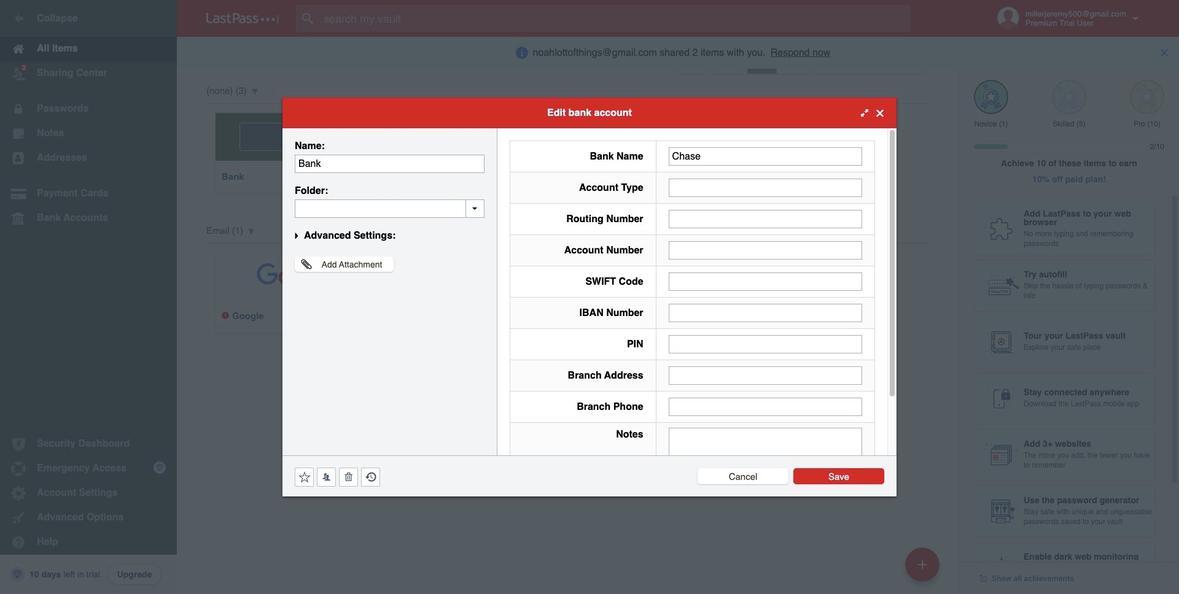 Task type: vqa. For each thing, say whether or not it's contained in the screenshot.
dialog
yes



Task type: describe. For each thing, give the bounding box(es) containing it.
lastpass image
[[206, 13, 279, 24]]

new item navigation
[[901, 544, 947, 595]]

new item image
[[918, 561, 927, 569]]

Search search field
[[296, 5, 934, 32]]



Task type: locate. For each thing, give the bounding box(es) containing it.
main navigation navigation
[[0, 0, 177, 595]]

dialog
[[283, 98, 897, 512]]

None text field
[[295, 200, 485, 218], [669, 335, 863, 354], [669, 398, 863, 417], [295, 200, 485, 218], [669, 335, 863, 354], [669, 398, 863, 417]]

search my vault text field
[[296, 5, 934, 32]]

vault options navigation
[[177, 37, 960, 74]]

None text field
[[669, 147, 863, 166], [295, 155, 485, 173], [669, 179, 863, 197], [669, 210, 863, 229], [669, 241, 863, 260], [669, 273, 863, 291], [669, 304, 863, 323], [669, 367, 863, 385], [669, 428, 863, 504], [669, 147, 863, 166], [295, 155, 485, 173], [669, 179, 863, 197], [669, 210, 863, 229], [669, 241, 863, 260], [669, 273, 863, 291], [669, 304, 863, 323], [669, 367, 863, 385], [669, 428, 863, 504]]



